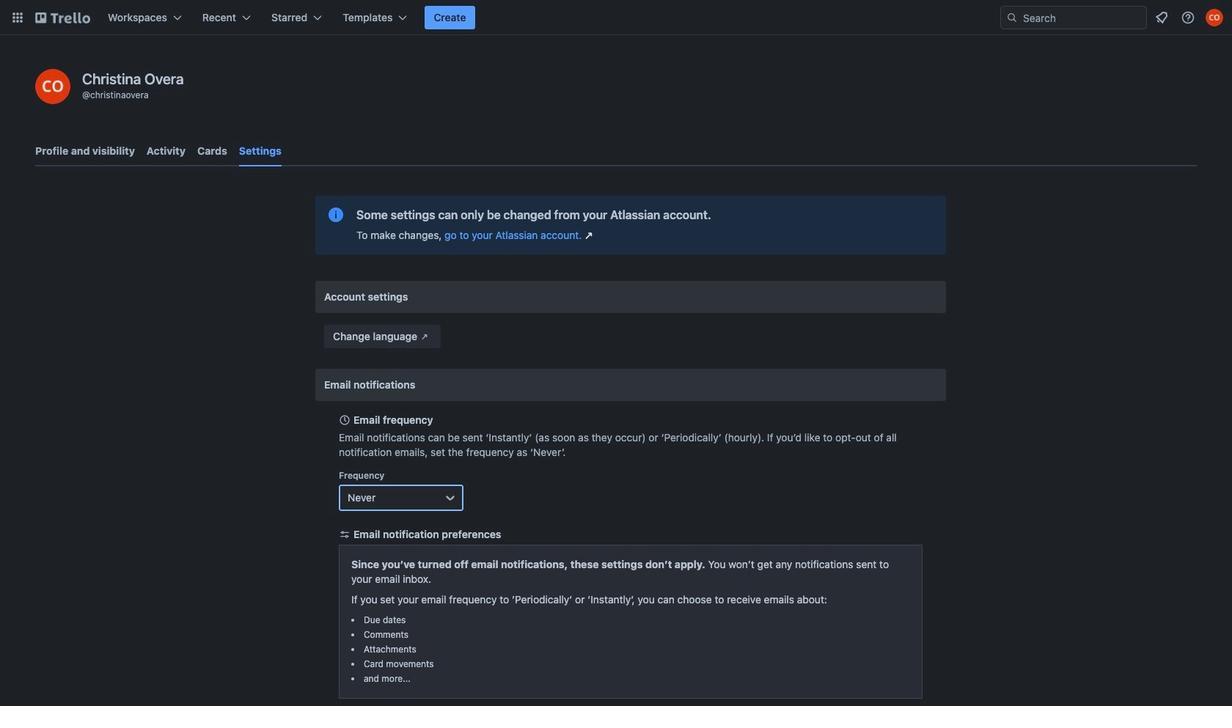 Task type: vqa. For each thing, say whether or not it's contained in the screenshot.
bottommost Christina Overa (christinaovera) 'icon'
yes



Task type: describe. For each thing, give the bounding box(es) containing it.
search image
[[1006, 12, 1018, 23]]

1 horizontal spatial christina overa (christinaovera) image
[[1206, 9, 1224, 26]]

Search field
[[1018, 7, 1147, 28]]

1 vertical spatial christina overa (christinaovera) image
[[35, 69, 70, 104]]



Task type: locate. For each thing, give the bounding box(es) containing it.
christina overa (christinaovera) image
[[1206, 9, 1224, 26], [35, 69, 70, 104]]

0 horizontal spatial christina overa (christinaovera) image
[[35, 69, 70, 104]]

sm image
[[417, 329, 432, 344]]

open information menu image
[[1181, 10, 1196, 25]]

0 notifications image
[[1153, 9, 1171, 26]]

back to home image
[[35, 6, 90, 29]]

christina overa (christinaovera) image right open information menu icon
[[1206, 9, 1224, 26]]

primary element
[[0, 0, 1232, 35]]

christina overa (christinaovera) image down the back to home image
[[35, 69, 70, 104]]

0 vertical spatial christina overa (christinaovera) image
[[1206, 9, 1224, 26]]



